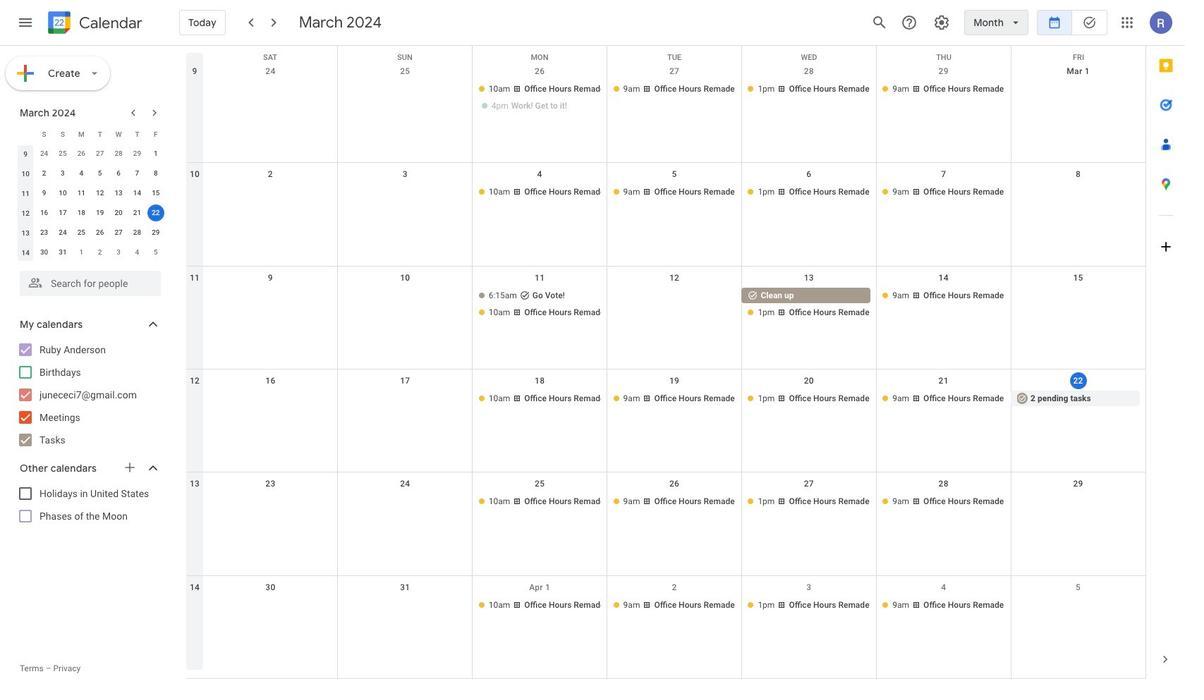 Task type: describe. For each thing, give the bounding box(es) containing it.
20 element
[[110, 205, 127, 222]]

18 element
[[73, 205, 90, 222]]

march 2024 grid
[[13, 124, 165, 263]]

february 25 element
[[54, 145, 71, 162]]

add other calendars image
[[123, 461, 137, 475]]

22, today element
[[147, 205, 164, 222]]

21 element
[[129, 205, 146, 222]]

1 element
[[147, 145, 164, 162]]

calendar element
[[45, 8, 142, 40]]

13 element
[[110, 185, 127, 202]]

row group inside march 2024 grid
[[16, 144, 165, 263]]

30 element
[[36, 244, 53, 261]]

3 element
[[54, 165, 71, 182]]

19 element
[[92, 205, 108, 222]]

6 element
[[110, 165, 127, 182]]

23 element
[[36, 224, 53, 241]]

11 element
[[73, 185, 90, 202]]

april 1 element
[[73, 244, 90, 261]]

february 28 element
[[110, 145, 127, 162]]

9 element
[[36, 185, 53, 202]]

settings menu image
[[934, 14, 951, 31]]

31 element
[[54, 244, 71, 261]]

april 2 element
[[92, 244, 108, 261]]

april 3 element
[[110, 244, 127, 261]]

february 24 element
[[36, 145, 53, 162]]

15 element
[[147, 185, 164, 202]]

april 4 element
[[129, 244, 146, 261]]

february 29 element
[[129, 145, 146, 162]]

february 27 element
[[92, 145, 108, 162]]

16 element
[[36, 205, 53, 222]]

my calendars list
[[3, 339, 175, 452]]

2 element
[[36, 165, 53, 182]]

main drawer image
[[17, 14, 34, 31]]



Task type: locate. For each thing, give the bounding box(es) containing it.
cell inside march 2024 grid
[[147, 203, 165, 223]]

25 element
[[73, 224, 90, 241]]

28 element
[[129, 224, 146, 241]]

10 element
[[54, 185, 71, 202]]

cell
[[203, 81, 338, 115], [338, 81, 473, 115], [473, 81, 607, 115], [1012, 81, 1146, 115], [203, 184, 338, 201], [338, 184, 473, 201], [1012, 184, 1146, 201], [147, 203, 165, 223], [203, 288, 338, 322], [338, 288, 473, 322], [473, 288, 607, 322], [607, 288, 742, 322], [742, 288, 877, 322], [1012, 288, 1146, 322], [203, 391, 338, 408], [338, 391, 473, 408], [203, 494, 338, 511], [338, 494, 473, 511], [1012, 494, 1146, 511], [203, 598, 338, 614], [338, 598, 473, 614], [1012, 598, 1146, 614]]

Search for people text field
[[28, 271, 152, 296]]

heading
[[76, 14, 142, 31]]

april 5 element
[[147, 244, 164, 261]]

grid
[[186, 46, 1146, 680]]

other calendars list
[[3, 483, 175, 528]]

26 element
[[92, 224, 108, 241]]

27 element
[[110, 224, 127, 241]]

column header inside march 2024 grid
[[16, 124, 35, 144]]

12 element
[[92, 185, 108, 202]]

24 element
[[54, 224, 71, 241]]

None search field
[[0, 265, 175, 296]]

row group
[[16, 144, 165, 263]]

29 element
[[147, 224, 164, 241]]

5 element
[[92, 165, 108, 182]]

8 element
[[147, 165, 164, 182]]

row
[[186, 46, 1146, 67], [186, 60, 1146, 163], [16, 124, 165, 144], [16, 144, 165, 164], [186, 163, 1146, 267], [16, 164, 165, 184], [16, 184, 165, 203], [16, 203, 165, 223], [16, 223, 165, 243], [16, 243, 165, 263], [186, 267, 1146, 370], [186, 370, 1146, 473], [186, 473, 1146, 576], [186, 576, 1146, 680]]

february 26 element
[[73, 145, 90, 162]]

tab list
[[1147, 46, 1186, 640]]

7 element
[[129, 165, 146, 182]]

17 element
[[54, 205, 71, 222]]

4 element
[[73, 165, 90, 182]]

14 element
[[129, 185, 146, 202]]

heading inside calendar element
[[76, 14, 142, 31]]

column header
[[16, 124, 35, 144]]



Task type: vqa. For each thing, say whether or not it's contained in the screenshot.
Tab List on the right
yes



